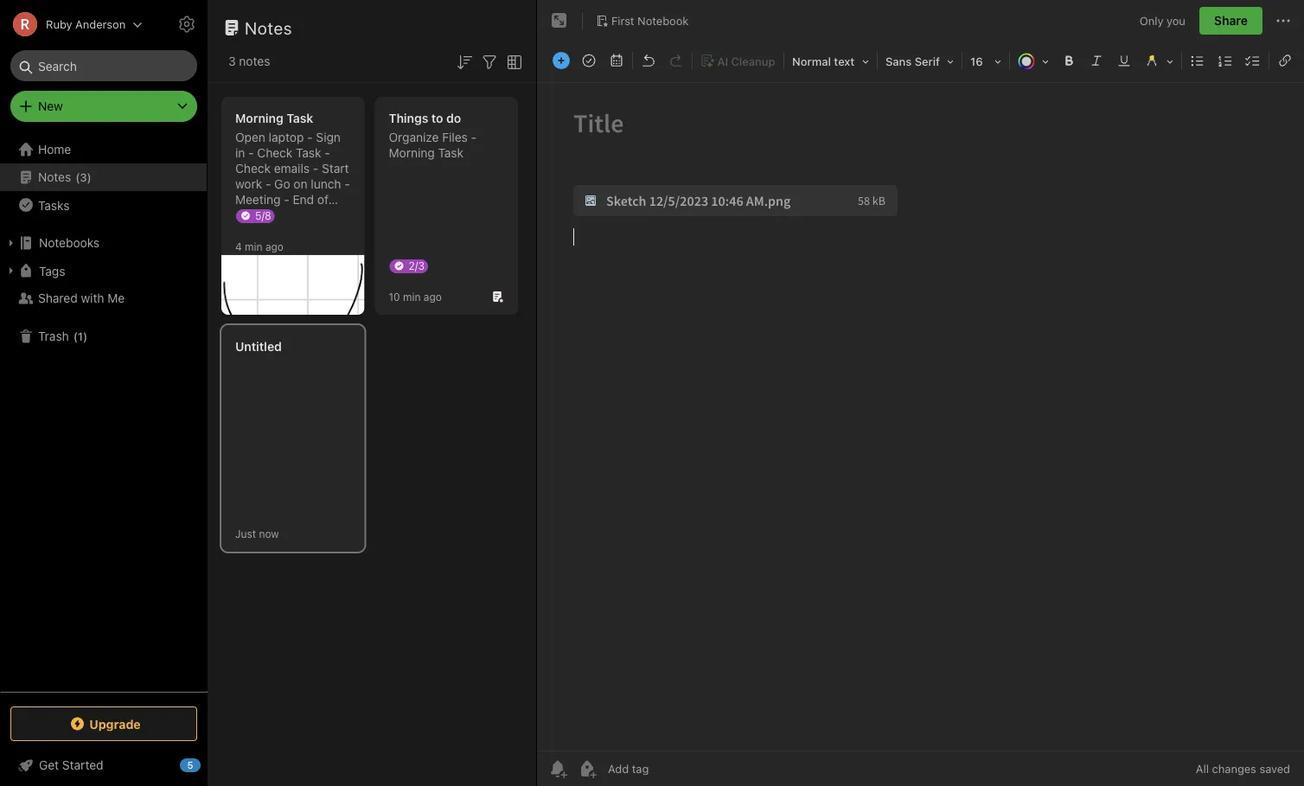 Task type: vqa. For each thing, say whether or not it's contained in the screenshot.
Good morning, Ben!
no



Task type: locate. For each thing, give the bounding box(es) containing it.
ruby anderson
[[46, 18, 126, 31]]

morning inside things to do organize files - morning task
[[389, 146, 435, 160]]

first notebook
[[612, 14, 689, 27]]

min right 10
[[403, 291, 421, 303]]

in
[[235, 146, 245, 160]]

task down files
[[438, 146, 464, 160]]

upgrade button
[[10, 707, 197, 741]]

task image
[[577, 48, 601, 73]]

- down sign at the top of the page
[[325, 146, 330, 160]]

0 horizontal spatial 3
[[80, 171, 87, 184]]

0 vertical spatial check
[[257, 146, 293, 160]]

notes
[[245, 17, 292, 38], [38, 170, 71, 184]]

) for trash
[[83, 330, 88, 343]]

settings image
[[176, 14, 197, 35]]

( down home link
[[75, 171, 80, 184]]

all changes saved
[[1196, 763, 1291, 776]]

do
[[447, 111, 461, 125]]

0 vertical spatial 3
[[228, 54, 236, 68]]

- down go
[[284, 193, 290, 207]]

0 vertical spatial min
[[245, 241, 263, 253]]

morning down organize
[[389, 146, 435, 160]]

3 inside notes ( 3 )
[[80, 171, 87, 184]]

go
[[274, 177, 290, 191]]

check down laptop
[[257, 146, 293, 160]]

1 horizontal spatial morning
[[389, 146, 435, 160]]

bulleted list image
[[1186, 48, 1210, 73]]

(
[[75, 171, 80, 184], [73, 330, 78, 343]]

1 horizontal spatial min
[[403, 291, 421, 303]]

0 horizontal spatial notes
[[38, 170, 71, 184]]

Font color field
[[1012, 48, 1056, 74]]

all
[[1196, 763, 1210, 776]]

add tag image
[[577, 759, 598, 780]]

morning inside morning task open laptop - sign in - check task - check emails - start work - go on lunch - meeting - end of day
[[235, 111, 284, 125]]

-
[[307, 130, 313, 144], [471, 130, 477, 144], [248, 146, 254, 160], [325, 146, 330, 160], [313, 161, 319, 176], [266, 177, 271, 191], [345, 177, 350, 191], [284, 193, 290, 207]]

normal text
[[793, 55, 855, 68]]

add a reminder image
[[548, 759, 568, 780]]

More actions field
[[1274, 7, 1294, 35]]

tasks
[[38, 198, 70, 212]]

numbered list image
[[1214, 48, 1238, 73]]

5/8
[[255, 209, 271, 221]]

notes ( 3 )
[[38, 170, 91, 184]]

first
[[612, 14, 635, 27]]

1 horizontal spatial ago
[[424, 291, 442, 303]]

1 vertical spatial notes
[[38, 170, 71, 184]]

1 vertical spatial 3
[[80, 171, 87, 184]]

notebook
[[638, 14, 689, 27]]

0 vertical spatial ago
[[266, 241, 284, 253]]

0 vertical spatial notes
[[245, 17, 292, 38]]

calendar event image
[[605, 48, 629, 73]]

3 down home link
[[80, 171, 87, 184]]

0 vertical spatial (
[[75, 171, 80, 184]]

notes for notes
[[245, 17, 292, 38]]

3 notes
[[228, 54, 270, 68]]

sign
[[316, 130, 341, 144]]

- left sign at the top of the page
[[307, 130, 313, 144]]

1 vertical spatial min
[[403, 291, 421, 303]]

Font size field
[[965, 48, 1008, 74]]

Add tag field
[[606, 762, 736, 777]]

16
[[971, 55, 983, 68]]

) right trash
[[83, 330, 88, 343]]

)
[[87, 171, 91, 184], [83, 330, 88, 343]]

3
[[228, 54, 236, 68], [80, 171, 87, 184]]

ago
[[266, 241, 284, 253], [424, 291, 442, 303]]

notes up notes
[[245, 17, 292, 38]]

Sort options field
[[454, 50, 475, 72]]

only you
[[1140, 14, 1186, 27]]

check
[[257, 146, 293, 160], [235, 161, 271, 176]]

trash
[[38, 329, 69, 343]]

untitled
[[235, 340, 282, 354]]

home link
[[0, 136, 208, 164]]

Add filters field
[[479, 50, 500, 72]]

ago down 5/8
[[266, 241, 284, 253]]

( inside "trash ( 1 )"
[[73, 330, 78, 343]]

organize
[[389, 130, 439, 144]]

1 vertical spatial )
[[83, 330, 88, 343]]

( right trash
[[73, 330, 78, 343]]

1 vertical spatial morning
[[389, 146, 435, 160]]

0 vertical spatial morning
[[235, 111, 284, 125]]

notebooks link
[[0, 229, 207, 257]]

check up 'work' on the left top of the page
[[235, 161, 271, 176]]

Note Editor text field
[[537, 83, 1305, 751]]

insert link image
[[1274, 48, 1298, 73]]

new button
[[10, 91, 197, 122]]

undo image
[[637, 48, 661, 73]]

just now
[[235, 528, 279, 540]]

1 vertical spatial ago
[[424, 291, 442, 303]]

- right files
[[471, 130, 477, 144]]

notes
[[239, 54, 270, 68]]

None search field
[[22, 50, 185, 81]]

) for notes
[[87, 171, 91, 184]]

0 horizontal spatial morning
[[235, 111, 284, 125]]

files
[[442, 130, 468, 144]]

min
[[245, 241, 263, 253], [403, 291, 421, 303]]

( inside notes ( 3 )
[[75, 171, 80, 184]]

ruby
[[46, 18, 72, 31]]

- down 'start'
[[345, 177, 350, 191]]

morning up open
[[235, 111, 284, 125]]

) down home link
[[87, 171, 91, 184]]

day
[[235, 208, 255, 222]]

new
[[38, 99, 63, 113]]

started
[[62, 758, 103, 773]]

now
[[259, 528, 279, 540]]

1 horizontal spatial 3
[[228, 54, 236, 68]]

ago down 2/3
[[424, 291, 442, 303]]

0 horizontal spatial ago
[[266, 241, 284, 253]]

0 horizontal spatial min
[[245, 241, 263, 253]]

1 horizontal spatial notes
[[245, 17, 292, 38]]

task
[[287, 111, 313, 125], [296, 146, 321, 160], [438, 146, 464, 160]]

min right 4
[[245, 241, 263, 253]]

morning
[[235, 111, 284, 125], [389, 146, 435, 160]]

me
[[108, 291, 125, 305]]

notes down home
[[38, 170, 71, 184]]

Search text field
[[22, 50, 185, 81]]

1 vertical spatial (
[[73, 330, 78, 343]]

italic image
[[1085, 48, 1109, 73]]

) inside "trash ( 1 )"
[[83, 330, 88, 343]]

just
[[235, 528, 256, 540]]

checklist image
[[1242, 48, 1266, 73]]

notes inside tree
[[38, 170, 71, 184]]

sans
[[886, 55, 912, 68]]

expand notebooks image
[[4, 236, 18, 250]]

) inside notes ( 3 )
[[87, 171, 91, 184]]

add filters image
[[479, 52, 500, 72]]

note window element
[[537, 0, 1305, 786]]

tree
[[0, 136, 208, 691]]

0 vertical spatial )
[[87, 171, 91, 184]]

share button
[[1200, 7, 1263, 35]]

notebooks
[[39, 236, 100, 250]]

tree containing home
[[0, 136, 208, 691]]

things
[[389, 111, 429, 125]]

3 left notes
[[228, 54, 236, 68]]

trash ( 1 )
[[38, 329, 88, 343]]



Task type: describe. For each thing, give the bounding box(es) containing it.
task up laptop
[[287, 111, 313, 125]]

open
[[235, 130, 266, 144]]

bold image
[[1057, 48, 1081, 73]]

10
[[389, 291, 400, 303]]

1
[[78, 330, 83, 343]]

laptop
[[269, 130, 304, 144]]

min for 4
[[245, 241, 263, 253]]

Insert field
[[549, 48, 574, 73]]

task inside things to do organize files - morning task
[[438, 146, 464, 160]]

min for 10
[[403, 291, 421, 303]]

start
[[322, 161, 349, 176]]

shared with me link
[[0, 285, 207, 312]]

task up emails
[[296, 146, 321, 160]]

View options field
[[500, 50, 525, 72]]

10 min ago
[[389, 291, 442, 303]]

home
[[38, 142, 71, 157]]

upgrade
[[89, 717, 141, 731]]

Heading level field
[[786, 48, 876, 74]]

notes for notes ( 3 )
[[38, 170, 71, 184]]

Highlight field
[[1139, 48, 1180, 74]]

meeting
[[235, 193, 281, 207]]

4
[[235, 241, 242, 253]]

expand note image
[[549, 10, 570, 31]]

Help and Learning task checklist field
[[0, 752, 208, 780]]

sans serif
[[886, 55, 940, 68]]

tasks button
[[0, 191, 207, 219]]

tags
[[39, 264, 65, 278]]

2/3
[[409, 260, 425, 272]]

more actions image
[[1274, 10, 1294, 31]]

1 vertical spatial check
[[235, 161, 271, 176]]

things to do organize files - morning task
[[389, 111, 477, 160]]

get started
[[39, 758, 103, 773]]

only
[[1140, 14, 1164, 27]]

ago for 4 min ago
[[266, 241, 284, 253]]

- left go
[[266, 177, 271, 191]]

work
[[235, 177, 262, 191]]

normal
[[793, 55, 831, 68]]

- inside things to do organize files - morning task
[[471, 130, 477, 144]]

4 min ago
[[235, 241, 284, 253]]

morning task open laptop - sign in - check task - check emails - start work - go on lunch - meeting - end of day
[[235, 111, 350, 222]]

changes
[[1213, 763, 1257, 776]]

saved
[[1260, 763, 1291, 776]]

end
[[293, 193, 314, 207]]

text
[[834, 55, 855, 68]]

with
[[81, 291, 104, 305]]

serif
[[915, 55, 940, 68]]

of
[[317, 193, 329, 207]]

get
[[39, 758, 59, 773]]

on
[[294, 177, 308, 191]]

lunch
[[311, 177, 341, 191]]

ago for 10 min ago
[[424, 291, 442, 303]]

- up lunch
[[313, 161, 319, 176]]

thumbnail image
[[221, 255, 365, 315]]

tags button
[[0, 257, 207, 285]]

Font family field
[[880, 48, 960, 74]]

anderson
[[75, 18, 126, 31]]

you
[[1167, 14, 1186, 27]]

Account field
[[0, 7, 143, 42]]

( for notes
[[75, 171, 80, 184]]

to
[[432, 111, 443, 125]]

emails
[[274, 161, 310, 176]]

shared with me
[[38, 291, 125, 305]]

( for trash
[[73, 330, 78, 343]]

shared
[[38, 291, 78, 305]]

5
[[187, 760, 193, 771]]

first notebook button
[[590, 9, 695, 33]]

- right the in
[[248, 146, 254, 160]]

click to collapse image
[[201, 754, 214, 775]]

share
[[1215, 13, 1248, 28]]

more image
[[1300, 48, 1305, 73]]

underline image
[[1113, 48, 1137, 73]]

expand tags image
[[4, 264, 18, 278]]



